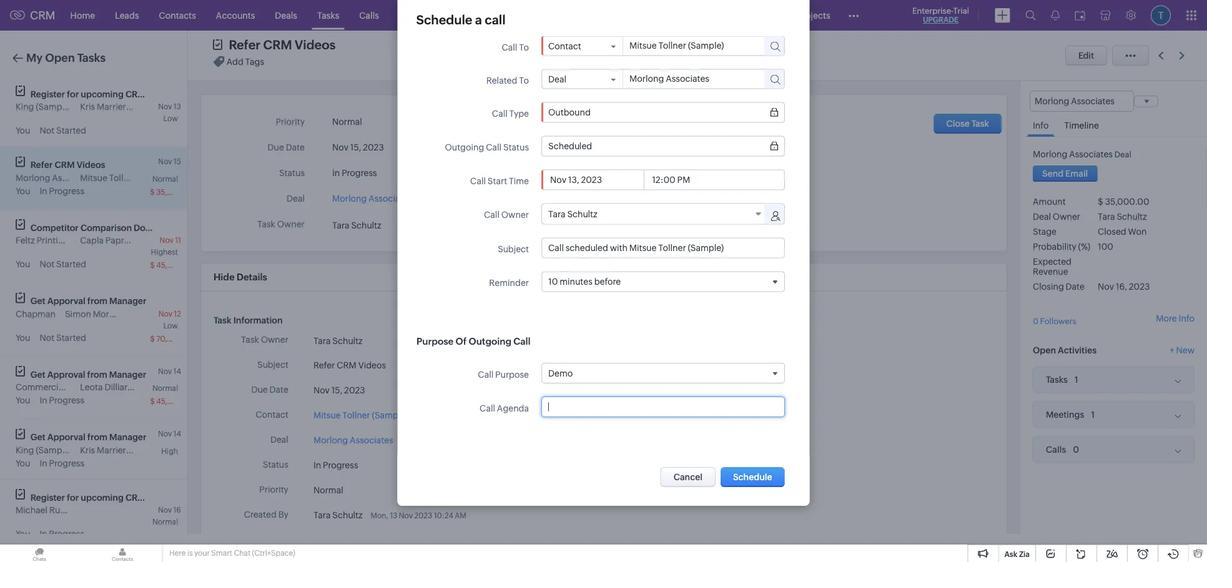 Task type: locate. For each thing, give the bounding box(es) containing it.
comparison
[[81, 223, 132, 233]]

1 vertical spatial refer crm videos
[[31, 160, 105, 170]]

low up the nov 15
[[163, 114, 178, 123]]

13 for modified by
[[390, 536, 397, 544]]

kris marrier (sample) for not started
[[80, 102, 164, 112]]

marrier for in progress
[[97, 445, 126, 455]]

task owner
[[257, 219, 305, 229], [241, 334, 288, 344]]

edit
[[1079, 51, 1094, 61]]

1 vertical spatial manager
[[109, 369, 146, 379]]

get inside the get apporval from manager nov 12
[[31, 296, 45, 306]]

nov 14 down $ 70,000.00
[[158, 367, 181, 375]]

simon
[[65, 309, 91, 319]]

call down 'start'
[[484, 210, 499, 220]]

$ 70,000.00
[[150, 334, 194, 343]]

schedule a call
[[416, 12, 506, 27]]

2 45,000.00 from the top
[[156, 397, 194, 406]]

1 vertical spatial purpose
[[495, 369, 529, 379]]

webinars inside register for upcoming crm webinars nov 13
[[147, 89, 187, 99]]

2 to from the top
[[519, 76, 529, 86]]

task left information
[[214, 315, 231, 325]]

1 vertical spatial nov 14
[[158, 430, 181, 438]]

subject up reminder
[[498, 244, 529, 254]]

info left 'timeline'
[[1033, 121, 1049, 131]]

upgrade
[[923, 16, 959, 24]]

2 kris from the top
[[80, 445, 95, 455]]

call down purpose of outgoing call
[[478, 369, 493, 379]]

document
[[134, 223, 178, 233]]

1 vertical spatial mon, 13 nov 2023 10:24 am
[[371, 536, 466, 544]]

1 45,000.00 from the top
[[156, 261, 194, 269]]

$ up the document
[[150, 188, 155, 196]]

paprocki
[[105, 235, 141, 245]]

0 vertical spatial kris marrier (sample)
[[80, 102, 164, 112]]

upcoming for progress
[[81, 492, 124, 502]]

0 vertical spatial mitsue
[[80, 173, 107, 183]]

open down 0 on the right bottom of page
[[1033, 345, 1056, 355]]

0 horizontal spatial 15,
[[331, 385, 342, 395]]

100
[[1098, 242, 1113, 252]]

0 vertical spatial by
[[278, 510, 288, 520]]

2 you from the top
[[16, 186, 30, 196]]

info link
[[1027, 112, 1055, 137]]

2 mon, 13 nov 2023 10:24 am from the top
[[371, 536, 466, 544]]

expected
[[1033, 257, 1072, 267]]

1 vertical spatial for
[[67, 492, 79, 502]]

started down register for upcoming crm webinars nov 13
[[56, 126, 86, 136]]

1 get from the top
[[31, 296, 45, 306]]

1 vertical spatial 14
[[173, 430, 181, 438]]

started down the simon
[[56, 333, 86, 343]]

by
[[278, 510, 288, 520], [278, 534, 288, 544]]

upcoming up the michael ruta (sample) normal
[[81, 492, 124, 502]]

14 down 70,000.00
[[173, 367, 181, 375]]

not started down register for upcoming crm webinars nov 13
[[40, 126, 86, 136]]

from for get apporval from manager nov 12
[[87, 296, 107, 306]]

1 vertical spatial low
[[163, 321, 178, 330]]

2 vertical spatial date
[[270, 385, 288, 395]]

0 vertical spatial for
[[67, 89, 79, 99]]

not started
[[40, 126, 86, 136], [40, 259, 86, 269], [40, 333, 86, 343]]

1 for from the top
[[67, 89, 79, 99]]

1 not started from the top
[[40, 126, 86, 136]]

1 vertical spatial marrier
[[97, 445, 126, 455]]

1 king from the top
[[16, 102, 34, 112]]

0 vertical spatial webinars
[[147, 89, 187, 99]]

register up ruta
[[31, 492, 65, 502]]

king (sample) down get apporval from manager
[[16, 445, 72, 455]]

king (sample) for not
[[16, 102, 72, 112]]

reports
[[457, 10, 489, 20]]

$ for capla paprocki (sample)
[[150, 261, 155, 269]]

35,000.00
[[156, 188, 194, 196], [1105, 197, 1150, 207]]

1 vertical spatial due
[[251, 385, 268, 395]]

2 $ 45,000.00 from the top
[[150, 397, 194, 406]]

1 vertical spatial 10:24
[[434, 536, 453, 544]]

status
[[503, 142, 529, 152], [279, 168, 305, 178], [263, 460, 288, 470]]

mon, for created by
[[371, 511, 388, 520]]

from for get approval from manager
[[87, 369, 107, 379]]

2 started from the top
[[56, 259, 86, 269]]

2 10:24 from the top
[[434, 536, 453, 544]]

morlong associates
[[16, 173, 96, 183], [332, 194, 412, 204], [313, 435, 393, 445]]

0 vertical spatial not started
[[40, 126, 86, 136]]

1 kris from the top
[[80, 102, 95, 112]]

home link
[[60, 0, 105, 30]]

2 not from the top
[[40, 259, 54, 269]]

2 king (sample) from the top
[[16, 445, 72, 455]]

1 vertical spatial apporval
[[47, 432, 85, 442]]

(sample) inside the michael ruta (sample) normal
[[70, 505, 106, 515]]

by up the (ctrl+space)
[[278, 534, 288, 544]]

started down the feltz printing service
[[56, 259, 86, 269]]

1 vertical spatial contact
[[256, 410, 288, 420]]

None button
[[1033, 166, 1098, 182], [661, 467, 716, 487], [721, 467, 785, 487], [1033, 166, 1098, 182], [661, 467, 716, 487], [721, 467, 785, 487]]

2 vertical spatial refer crm videos
[[313, 360, 386, 370]]

kris for not started
[[80, 102, 95, 112]]

outgoing up call start time
[[445, 142, 484, 152]]

1 webinars from the top
[[147, 89, 187, 99]]

1 mon, from the top
[[371, 511, 388, 520]]

1 horizontal spatial tollner
[[342, 410, 370, 420]]

1 14 from the top
[[173, 367, 181, 375]]

0 horizontal spatial $ 35,000.00
[[150, 188, 194, 196]]

progress
[[342, 168, 377, 178], [49, 186, 84, 196], [49, 395, 84, 405], [49, 458, 84, 468], [323, 460, 358, 470], [49, 529, 84, 539]]

45,000.00 up high
[[156, 397, 194, 406]]

0 horizontal spatial info
[[1033, 121, 1049, 131]]

1 king (sample) from the top
[[16, 102, 72, 112]]

not started down the feltz printing service
[[40, 259, 86, 269]]

progress for get approval from manager
[[49, 395, 84, 405]]

14 for kris marrier (sample)
[[173, 430, 181, 438]]

nov 14 up high
[[158, 430, 181, 438]]

1 marrier from the top
[[97, 102, 126, 112]]

call for agenda
[[479, 403, 495, 413]]

your
[[194, 549, 210, 557]]

0 horizontal spatial refer
[[31, 160, 53, 170]]

2 upcoming from the top
[[81, 492, 124, 502]]

2 vertical spatial refer
[[313, 360, 335, 370]]

tags
[[245, 56, 264, 66]]

call
[[501, 42, 517, 52], [492, 109, 507, 119], [486, 142, 501, 152], [470, 176, 486, 186], [484, 210, 499, 220], [513, 336, 530, 347], [478, 369, 493, 379], [479, 403, 495, 413]]

contacts link
[[149, 0, 206, 30]]

close task
[[946, 119, 989, 129]]

in progress for refer crm videos
[[40, 186, 84, 196]]

outgoing
[[445, 142, 484, 152], [468, 336, 511, 347]]

register for upcoming crm webinars nov 16
[[31, 492, 187, 514]]

stage
[[1033, 227, 1057, 237]]

nov 14
[[158, 367, 181, 375], [158, 430, 181, 438]]

1 register from the top
[[31, 89, 65, 99]]

to right related
[[519, 76, 529, 86]]

1 vertical spatial task owner
[[241, 334, 288, 344]]

king up michael
[[16, 445, 34, 455]]

task owner up details
[[257, 219, 305, 229]]

apporval up the simon
[[47, 296, 85, 306]]

0 vertical spatial manager
[[109, 296, 146, 306]]

owner
[[501, 210, 529, 220], [1053, 212, 1080, 222], [277, 219, 305, 229], [261, 334, 288, 344]]

$ 35,000.00 up 'closed won'
[[1098, 197, 1150, 207]]

progress for refer crm videos
[[49, 186, 84, 196]]

None text field
[[623, 37, 753, 54], [623, 70, 757, 87], [548, 243, 778, 253], [623, 37, 753, 54], [623, 70, 757, 87], [548, 243, 778, 253]]

upcoming down my open tasks
[[81, 89, 124, 99]]

nov 16, 2023
[[1098, 282, 1150, 292]]

$ 45,000.00 for leota dilliard (sample)
[[150, 397, 194, 406]]

refer for add
[[229, 38, 261, 52]]

35,000.00 down 15
[[156, 188, 194, 196]]

0 vertical spatial priority
[[276, 117, 305, 127]]

manager down leota dilliard (sample)
[[109, 432, 146, 442]]

1 vertical spatial started
[[56, 259, 86, 269]]

1 vertical spatial date
[[1066, 282, 1085, 292]]

2 horizontal spatial refer
[[313, 360, 335, 370]]

printing
[[37, 235, 69, 245]]

1 horizontal spatial purpose
[[495, 369, 529, 379]]

2 kris marrier (sample) from the top
[[80, 445, 164, 455]]

1 apporval from the top
[[47, 296, 85, 306]]

next record image
[[1179, 52, 1187, 60]]

competitor
[[31, 223, 79, 233]]

1 low from the top
[[163, 114, 178, 123]]

2 mon, from the top
[[371, 536, 388, 544]]

task owner down information
[[241, 334, 288, 344]]

outgoing right of
[[468, 336, 511, 347]]

2 from from the top
[[87, 369, 107, 379]]

chapman
[[16, 309, 56, 319]]

call up 'start'
[[486, 142, 501, 152]]

scheduled
[[548, 141, 592, 151]]

45,000.00 for leota dilliard (sample)
[[156, 397, 194, 406]]

2 webinars from the top
[[147, 492, 187, 502]]

minutes
[[559, 277, 592, 287]]

2 vertical spatial started
[[56, 333, 86, 343]]

1 to from the top
[[519, 42, 529, 52]]

call for to
[[501, 42, 517, 52]]

open right my in the left top of the page
[[45, 52, 75, 64]]

0 horizontal spatial subject
[[257, 360, 288, 370]]

1 from from the top
[[87, 296, 107, 306]]

1 by from the top
[[278, 510, 288, 520]]

manager up leota dilliard (sample)
[[109, 369, 146, 379]]

from up leota
[[87, 369, 107, 379]]

in progress for get apporval from manager
[[40, 458, 84, 468]]

10:24 for created by
[[434, 511, 453, 520]]

info inside "info" link
[[1033, 121, 1049, 131]]

1 horizontal spatial mitsue tollner (sample)
[[313, 410, 408, 420]]

1 started from the top
[[56, 126, 86, 136]]

1 horizontal spatial videos
[[295, 38, 336, 52]]

tasks left calls link
[[317, 10, 339, 20]]

tara
[[548, 209, 565, 219], [1098, 212, 1115, 222], [332, 220, 349, 230], [313, 336, 331, 346], [313, 510, 331, 520], [313, 535, 331, 545]]

started for printing
[[56, 259, 86, 269]]

contact
[[548, 41, 581, 51], [256, 410, 288, 420]]

3 started from the top
[[56, 333, 86, 343]]

1 horizontal spatial contact
[[548, 41, 581, 51]]

2 by from the top
[[278, 534, 288, 544]]

tollner
[[109, 173, 137, 183], [342, 410, 370, 420]]

0 horizontal spatial mitsue tollner (sample)
[[80, 173, 175, 183]]

45,000.00 for capla paprocki (sample)
[[156, 261, 194, 269]]

kris for in progress
[[80, 445, 95, 455]]

2 apporval from the top
[[47, 432, 85, 442]]

register inside register for upcoming crm webinars nov 16
[[31, 492, 65, 502]]

0 vertical spatial refer
[[229, 38, 261, 52]]

$ down leota dilliard (sample)
[[150, 397, 155, 406]]

related
[[486, 76, 517, 86]]

0 vertical spatial 45,000.00
[[156, 261, 194, 269]]

$ 45,000.00 down leota dilliard (sample)
[[150, 397, 194, 406]]

add tags
[[227, 56, 264, 66]]

$ left 70,000.00
[[150, 334, 155, 343]]

1 vertical spatial $ 35,000.00
[[1098, 197, 1150, 207]]

16,
[[1116, 282, 1127, 292]]

1 vertical spatial refer
[[31, 160, 53, 170]]

0 vertical spatial $ 35,000.00
[[150, 188, 194, 196]]

15,
[[350, 142, 361, 152], [331, 385, 342, 395]]

1 horizontal spatial mitsue
[[313, 410, 341, 420]]

here is your smart chat (ctrl+space)
[[169, 549, 295, 557]]

call down call
[[501, 42, 517, 52]]

not started for printing
[[40, 259, 86, 269]]

0 vertical spatial task owner
[[257, 219, 305, 229]]

call left agenda
[[479, 403, 495, 413]]

1 vertical spatial 15,
[[331, 385, 342, 395]]

deals
[[275, 10, 297, 20]]

0 vertical spatial started
[[56, 126, 86, 136]]

tara schultz
[[548, 209, 597, 219], [1098, 212, 1147, 222], [332, 220, 381, 230], [313, 336, 363, 346], [313, 510, 363, 520], [313, 535, 363, 545]]

in progress
[[332, 168, 377, 178], [40, 186, 84, 196], [40, 395, 84, 405], [40, 458, 84, 468], [313, 460, 358, 470], [40, 529, 84, 539]]

previous record image
[[1159, 52, 1164, 60]]

1 vertical spatial register
[[31, 492, 65, 502]]

call for type
[[492, 109, 507, 119]]

$ for leota dilliard (sample)
[[150, 397, 155, 406]]

2 14 from the top
[[173, 430, 181, 438]]

apporval down press
[[47, 432, 85, 442]]

$ for simon morasca (sample)
[[150, 334, 155, 343]]

0 vertical spatial not
[[40, 126, 54, 136]]

1 vertical spatial morlong associates
[[332, 194, 412, 204]]

dilliard
[[105, 382, 133, 392]]

chats image
[[0, 545, 79, 562]]

1 mon, 13 nov 2023 10:24 am from the top
[[371, 511, 466, 520]]

1 10:24 from the top
[[434, 511, 453, 520]]

mmm d, yyyy text field
[[548, 175, 644, 185]]

call left 'start'
[[470, 176, 486, 186]]

0 vertical spatial get
[[31, 296, 45, 306]]

1 vertical spatial mitsue tollner (sample)
[[313, 410, 408, 420]]

2 get from the top
[[31, 369, 45, 379]]

register down my in the left top of the page
[[31, 89, 65, 99]]

1 vertical spatial king (sample)
[[16, 445, 72, 455]]

date
[[286, 142, 305, 152], [1066, 282, 1085, 292], [270, 385, 288, 395]]

manager inside the get apporval from manager nov 12
[[109, 296, 146, 306]]

10 minutes before
[[548, 277, 621, 287]]

2 for from the top
[[67, 492, 79, 502]]

low up $ 70,000.00
[[163, 321, 178, 330]]

0 vertical spatial $ 45,000.00
[[150, 261, 194, 269]]

for inside register for upcoming crm webinars nov 16
[[67, 492, 79, 502]]

$ 45,000.00
[[150, 261, 194, 269], [150, 397, 194, 406]]

for inside register for upcoming crm webinars nov 13
[[67, 89, 79, 99]]

in progress for get approval from manager
[[40, 395, 84, 405]]

2 king from the top
[[16, 445, 34, 455]]

1 vertical spatial kris
[[80, 445, 95, 455]]

created by
[[244, 510, 288, 520]]

upcoming inside register for upcoming crm webinars nov 16
[[81, 492, 124, 502]]

0 vertical spatial am
[[455, 511, 466, 520]]

15
[[174, 157, 181, 166]]

None text field
[[548, 402, 778, 412]]

45,000.00 down "highest"
[[156, 261, 194, 269]]

0 vertical spatial videos
[[295, 38, 336, 52]]

feltz
[[16, 235, 35, 245]]

1 vertical spatial to
[[519, 76, 529, 86]]

1 nov 14 from the top
[[158, 367, 181, 375]]

2 horizontal spatial videos
[[358, 360, 386, 370]]

0 horizontal spatial contact
[[256, 410, 288, 420]]

to up related to
[[519, 42, 529, 52]]

1 $ 45,000.00 from the top
[[150, 261, 194, 269]]

from
[[87, 296, 107, 306], [87, 369, 107, 379], [87, 432, 107, 442]]

close
[[946, 119, 970, 129]]

of
[[455, 336, 466, 347]]

apporval inside the get apporval from manager nov 12
[[47, 296, 85, 306]]

2 vertical spatial 13
[[390, 536, 397, 544]]

tara schultz inside tara schultz field
[[548, 209, 597, 219]]

task up details
[[257, 219, 275, 229]]

webinars for not started
[[147, 89, 187, 99]]

from down leota
[[87, 432, 107, 442]]

refer crm videos for add tags
[[229, 38, 336, 52]]

0 vertical spatial refer crm videos
[[229, 38, 336, 52]]

0 vertical spatial 10:24
[[434, 511, 453, 520]]

smart
[[211, 549, 232, 557]]

in for get approval from manager
[[40, 395, 47, 405]]

1 upcoming from the top
[[81, 89, 124, 99]]

0 vertical spatial 13
[[174, 102, 181, 111]]

7 you from the top
[[16, 529, 30, 539]]

2 vertical spatial status
[[263, 460, 288, 470]]

purpose up agenda
[[495, 369, 529, 379]]

2 low from the top
[[163, 321, 178, 330]]

get up chapman
[[31, 296, 45, 306]]

register for not
[[31, 89, 65, 99]]

manager up simon morasca (sample)
[[109, 296, 146, 306]]

35,000.00 up 'closed won'
[[1105, 197, 1150, 207]]

ask
[[1005, 550, 1018, 558]]

register inside register for upcoming crm webinars nov 13
[[31, 89, 65, 99]]

2 vertical spatial manager
[[109, 432, 146, 442]]

webinars for in progress
[[147, 492, 187, 502]]

normal
[[332, 117, 362, 127], [152, 175, 178, 183], [152, 384, 178, 393], [313, 485, 343, 495], [152, 518, 178, 526]]

not started down the simon
[[40, 333, 86, 343]]

zia
[[1019, 550, 1030, 558]]

0 vertical spatial king
[[16, 102, 34, 112]]

from inside the get apporval from manager nov 12
[[87, 296, 107, 306]]

reminder
[[489, 278, 529, 288]]

0 vertical spatial 35,000.00
[[156, 188, 194, 196]]

by right created
[[278, 510, 288, 520]]

14 up high
[[173, 430, 181, 438]]

1 vertical spatial am
[[455, 536, 466, 544]]

$ down "highest"
[[150, 261, 155, 269]]

am for modified by
[[455, 536, 466, 544]]

purpose left of
[[416, 336, 453, 347]]

2 not started from the top
[[40, 259, 86, 269]]

2 vertical spatial not
[[40, 333, 54, 343]]

upcoming inside register for upcoming crm webinars nov 13
[[81, 89, 124, 99]]

2 nov 14 from the top
[[158, 430, 181, 438]]

kris down my open tasks
[[80, 102, 95, 112]]

get down commercial at the left bottom of page
[[31, 432, 45, 442]]

more
[[1156, 313, 1177, 323]]

king
[[16, 102, 34, 112], [16, 445, 34, 455]]

in for register for upcoming crm webinars
[[40, 529, 47, 539]]

deal
[[548, 74, 566, 84], [1115, 150, 1131, 159], [287, 194, 305, 204], [1033, 212, 1051, 222], [270, 435, 288, 445]]

hide details
[[214, 272, 267, 283]]

0 vertical spatial to
[[519, 42, 529, 52]]

0 horizontal spatial videos
[[77, 160, 105, 170]]

1 vertical spatial mon,
[[371, 536, 388, 544]]

low for simon morasca (sample)
[[163, 321, 178, 330]]

1 not from the top
[[40, 126, 54, 136]]

call left type
[[492, 109, 507, 119]]

crm
[[30, 9, 55, 22], [263, 38, 292, 52], [125, 89, 146, 99], [55, 160, 75, 170], [337, 360, 357, 370], [125, 492, 146, 502]]

king down my in the left top of the page
[[16, 102, 34, 112]]

refer crm videos for mitsue tollner (sample)
[[31, 160, 105, 170]]

followers
[[1040, 316, 1077, 326]]

not for printing
[[40, 259, 54, 269]]

apporval for get apporval from manager
[[47, 432, 85, 442]]

info right more
[[1179, 313, 1195, 323]]

king (sample) down my in the left top of the page
[[16, 102, 72, 112]]

0 horizontal spatial 35,000.00
[[156, 188, 194, 196]]

3 you from the top
[[16, 259, 30, 269]]

manager
[[109, 296, 146, 306], [109, 369, 146, 379], [109, 432, 146, 442]]

0 vertical spatial upcoming
[[81, 89, 124, 99]]

$ 45,000.00 down "highest"
[[150, 261, 194, 269]]

hh:mm a text field
[[650, 175, 697, 185]]

crm link
[[10, 9, 55, 22]]

0 vertical spatial register
[[31, 89, 65, 99]]

1 vertical spatial videos
[[77, 160, 105, 170]]

0 vertical spatial date
[[286, 142, 305, 152]]

get for get apporval from manager nov 12
[[31, 296, 45, 306]]

3 get from the top
[[31, 432, 45, 442]]

1 kris marrier (sample) from the top
[[80, 102, 164, 112]]

$ 45,000.00 for capla paprocki (sample)
[[150, 261, 194, 269]]

not for (sample)
[[40, 126, 54, 136]]

for up ruta
[[67, 492, 79, 502]]

3 from from the top
[[87, 432, 107, 442]]

2 marrier from the top
[[97, 445, 126, 455]]

marrier for not started
[[97, 102, 126, 112]]

nov inside the 'competitor comparison document nov 11'
[[160, 236, 174, 245]]

for down my open tasks
[[67, 89, 79, 99]]

1 am from the top
[[455, 511, 466, 520]]

enterprise-
[[912, 6, 953, 15]]

simon morasca (sample)
[[65, 309, 165, 319]]

call
[[485, 12, 506, 27]]

tasks down home link
[[77, 52, 106, 64]]

2 am from the top
[[455, 536, 466, 544]]

2 register from the top
[[31, 492, 65, 502]]

mon,
[[371, 511, 388, 520], [371, 536, 388, 544]]

webinars inside register for upcoming crm webinars nov 16
[[147, 492, 187, 502]]

due date
[[268, 142, 305, 152], [251, 385, 288, 395]]

get up commercial at the left bottom of page
[[31, 369, 45, 379]]

kris down get apporval from manager
[[80, 445, 95, 455]]

0 vertical spatial info
[[1033, 121, 1049, 131]]

michael ruta (sample) normal
[[16, 505, 178, 526]]

from up morasca
[[87, 296, 107, 306]]

apporval for get apporval from manager nov 12
[[47, 296, 85, 306]]

modified
[[240, 534, 277, 544]]

1 vertical spatial 45,000.00
[[156, 397, 194, 406]]

1 horizontal spatial info
[[1179, 313, 1195, 323]]

competitor comparison document nov 11
[[31, 223, 181, 245]]

progress for get apporval from manager
[[49, 458, 84, 468]]

$ 35,000.00 down the nov 15
[[150, 188, 194, 196]]

1 vertical spatial not
[[40, 259, 54, 269]]

subject down information
[[257, 360, 288, 370]]



Task type: vqa. For each thing, say whether or not it's contained in the screenshot.


Task type: describe. For each thing, give the bounding box(es) containing it.
0 horizontal spatial tollner
[[109, 173, 137, 183]]

crm inside register for upcoming crm webinars nov 16
[[125, 492, 146, 502]]

Demo field
[[548, 368, 778, 378]]

0 vertical spatial contact
[[548, 41, 581, 51]]

feltz printing service
[[16, 235, 101, 245]]

capla paprocki (sample)
[[80, 235, 179, 245]]

trial
[[953, 6, 969, 15]]

call agenda
[[479, 403, 529, 413]]

register for upcoming crm webinars nov 13
[[31, 89, 187, 111]]

mon, 13 nov 2023 10:24 am for modified by
[[371, 536, 466, 544]]

get approval from manager
[[31, 369, 146, 379]]

commercial
[[16, 382, 65, 392]]

0 vertical spatial due date
[[268, 142, 305, 152]]

meetings link
[[389, 0, 447, 30]]

probability (%)
[[1033, 242, 1091, 252]]

am for created by
[[455, 511, 466, 520]]

1 vertical spatial priority
[[259, 485, 288, 495]]

0 vertical spatial morlong associates link
[[1033, 149, 1113, 159]]

1 horizontal spatial subject
[[498, 244, 529, 254]]

for for started
[[67, 89, 79, 99]]

mon, 13 nov 2023 10:24 am for created by
[[371, 511, 466, 520]]

king (sample) for in
[[16, 445, 72, 455]]

new
[[1176, 345, 1195, 355]]

+ new
[[1170, 345, 1195, 355]]

amount
[[1033, 197, 1066, 207]]

leota dilliard (sample)
[[80, 382, 171, 392]]

0 vertical spatial due
[[268, 142, 284, 152]]

manager for get apporval from manager nov 12
[[109, 296, 146, 306]]

close task link
[[934, 114, 1002, 134]]

closed
[[1098, 227, 1126, 237]]

0 vertical spatial purpose
[[416, 336, 453, 347]]

morlong associates deal
[[1033, 149, 1131, 159]]

1 vertical spatial subject
[[257, 360, 288, 370]]

Deal field
[[548, 74, 616, 84]]

kris marrier (sample) for in progress
[[80, 445, 164, 455]]

3 not from the top
[[40, 333, 54, 343]]

0 vertical spatial mitsue tollner (sample)
[[80, 173, 175, 183]]

10
[[548, 277, 558, 287]]

nov 14 for leota dilliard (sample)
[[158, 367, 181, 375]]

outbound
[[548, 107, 590, 117]]

nov 15
[[158, 157, 181, 166]]

enterprise-trial upgrade
[[912, 6, 969, 24]]

0 horizontal spatial mitsue
[[80, 173, 107, 183]]

1 vertical spatial status
[[279, 168, 305, 178]]

commercial press
[[16, 382, 89, 392]]

calls link
[[349, 0, 389, 30]]

low for kris marrier (sample)
[[163, 114, 178, 123]]

$ for mitsue tollner (sample)
[[150, 188, 155, 196]]

leads
[[115, 10, 139, 20]]

upcoming for started
[[81, 89, 124, 99]]

call for start
[[470, 176, 486, 186]]

activities
[[1058, 345, 1097, 355]]

1 vertical spatial tollner
[[342, 410, 370, 420]]

Outbound field
[[548, 107, 778, 117]]

16
[[173, 506, 181, 514]]

1 horizontal spatial tasks
[[317, 10, 339, 20]]

0 vertical spatial outgoing
[[445, 142, 484, 152]]

70,000.00
[[156, 334, 194, 343]]

0 vertical spatial morlong associates
[[16, 173, 96, 183]]

1 horizontal spatial 35,000.00
[[1105, 197, 1150, 207]]

from for get apporval from manager
[[87, 432, 107, 442]]

accounts
[[216, 10, 255, 20]]

6 you from the top
[[16, 458, 30, 468]]

here
[[169, 549, 186, 557]]

in progress for register for upcoming crm webinars
[[40, 529, 84, 539]]

contacts image
[[83, 545, 162, 562]]

by for modified by
[[278, 534, 288, 544]]

14 for leota dilliard (sample)
[[173, 367, 181, 375]]

deal owner
[[1033, 212, 1080, 222]]

deals link
[[265, 0, 307, 30]]

for for progress
[[67, 492, 79, 502]]

2 vertical spatial videos
[[358, 360, 386, 370]]

type
[[509, 109, 529, 119]]

2 vertical spatial morlong associates
[[313, 435, 393, 445]]

meetings
[[399, 10, 437, 20]]

get for get apporval from manager
[[31, 432, 45, 442]]

13 inside register for upcoming crm webinars nov 13
[[174, 102, 181, 111]]

1 vertical spatial nov 15, 2023
[[313, 385, 365, 395]]

purpose of outgoing call
[[416, 336, 530, 347]]

won
[[1128, 227, 1147, 237]]

5 you from the top
[[16, 395, 30, 405]]

contacts
[[159, 10, 196, 20]]

call purpose
[[478, 369, 529, 379]]

nov 14 for kris marrier (sample)
[[158, 430, 181, 438]]

task down 'task information'
[[241, 334, 259, 344]]

mon, for modified by
[[371, 536, 388, 544]]

get apporval from manager
[[31, 432, 146, 442]]

king for register for upcoming crm webinars
[[16, 102, 34, 112]]

1 vertical spatial morlong associates link
[[332, 190, 412, 204]]

call owner
[[484, 210, 529, 220]]

register for in
[[31, 492, 65, 502]]

1 horizontal spatial open
[[1033, 345, 1056, 355]]

1 vertical spatial outgoing
[[468, 336, 511, 347]]

details
[[237, 272, 267, 283]]

refer for mitsue
[[31, 160, 53, 170]]

(%)
[[1078, 242, 1091, 252]]

10 minutes before field
[[548, 277, 778, 287]]

nov inside register for upcoming crm webinars nov 16
[[158, 506, 172, 514]]

in for refer crm videos
[[40, 186, 47, 196]]

probability
[[1033, 242, 1077, 252]]

1 horizontal spatial 15,
[[350, 142, 361, 152]]

more info
[[1156, 313, 1195, 323]]

hide
[[214, 272, 235, 283]]

more info link
[[1156, 313, 1195, 323]]

home
[[70, 10, 95, 20]]

projects
[[797, 10, 830, 20]]

+
[[1170, 345, 1175, 355]]

capla
[[80, 235, 104, 245]]

ruta
[[49, 505, 68, 515]]

approval
[[47, 369, 85, 379]]

schultz inside field
[[567, 209, 597, 219]]

1 vertical spatial mitsue
[[313, 410, 341, 420]]

11
[[175, 236, 181, 245]]

by for created by
[[278, 510, 288, 520]]

call to
[[501, 42, 529, 52]]

0 horizontal spatial open
[[45, 52, 75, 64]]

1 vertical spatial tasks
[[77, 52, 106, 64]]

manager for get approval from manager
[[109, 369, 146, 379]]

chat
[[234, 549, 251, 557]]

manager for get apporval from manager
[[109, 432, 146, 442]]

normal inside the michael ruta (sample) normal
[[152, 518, 178, 526]]

closed won
[[1098, 227, 1147, 237]]

2 vertical spatial morlong associates link
[[313, 433, 393, 446]]

Tara Schultz field
[[542, 204, 765, 224]]

started for (sample)
[[56, 126, 86, 136]]

a
[[475, 12, 482, 27]]

3 not started from the top
[[40, 333, 86, 343]]

deal inside morlong associates deal
[[1115, 150, 1131, 159]]

to for call to
[[519, 42, 529, 52]]

in for get apporval from manager
[[40, 458, 47, 468]]

call for owner
[[484, 210, 499, 220]]

1 vertical spatial info
[[1179, 313, 1195, 323]]

tara inside tara schultz field
[[548, 209, 565, 219]]

1 horizontal spatial $ 35,000.00
[[1098, 197, 1150, 207]]

0 vertical spatial status
[[503, 142, 529, 152]]

task right close
[[972, 119, 989, 129]]

ask zia
[[1005, 550, 1030, 558]]

1 you from the top
[[16, 126, 30, 136]]

my
[[26, 52, 43, 64]]

videos for mitsue tollner (sample)
[[77, 160, 105, 170]]

call for purpose
[[478, 369, 493, 379]]

accounts link
[[206, 0, 265, 30]]

0 vertical spatial nov 15, 2023
[[332, 142, 384, 152]]

tasks link
[[307, 0, 349, 30]]

call up call purpose
[[513, 336, 530, 347]]

leads link
[[105, 0, 149, 30]]

$ up closed
[[1098, 197, 1103, 207]]

get for get approval from manager
[[31, 369, 45, 379]]

1 vertical spatial due date
[[251, 385, 288, 395]]

Contact field
[[548, 41, 616, 51]]

4 you from the top
[[16, 333, 30, 343]]

13 for created by
[[390, 511, 397, 520]]

progress for register for upcoming crm webinars
[[49, 529, 84, 539]]

hide details link
[[214, 272, 267, 283]]

nov inside register for upcoming crm webinars nov 13
[[158, 102, 172, 111]]

revenue
[[1033, 267, 1068, 277]]

king for get apporval from manager
[[16, 445, 34, 455]]

not started for (sample)
[[40, 126, 86, 136]]

12
[[174, 309, 181, 318]]

high
[[161, 447, 178, 455]]

videos for add tags
[[295, 38, 336, 52]]

closing date
[[1033, 282, 1085, 292]]

Scheduled field
[[548, 141, 778, 151]]

10:24 for modified by
[[434, 536, 453, 544]]

nov inside the get apporval from manager nov 12
[[158, 309, 172, 318]]

to for related to
[[519, 76, 529, 86]]

0 followers
[[1033, 316, 1077, 326]]

open activities
[[1033, 345, 1097, 355]]

closing
[[1033, 282, 1064, 292]]

schedule
[[416, 12, 472, 27]]

timeline link
[[1058, 112, 1105, 136]]

crm inside register for upcoming crm webinars nov 13
[[125, 89, 146, 99]]

agenda
[[497, 403, 529, 413]]



